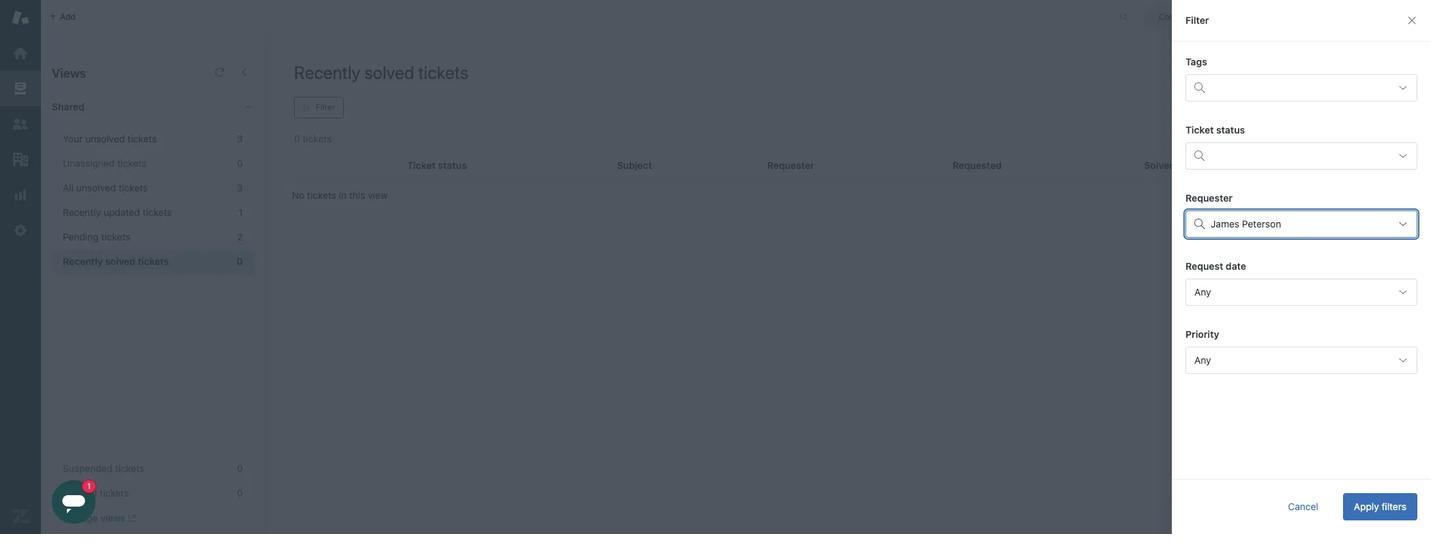 Task type: describe. For each thing, give the bounding box(es) containing it.
microphone.
[[1255, 70, 1310, 82]]

deleted
[[63, 488, 97, 499]]

all
[[63, 182, 74, 194]]

pending tickets
[[63, 231, 130, 243]]

conversations button
[[1144, 6, 1245, 28]]

1
[[239, 207, 243, 218]]

to
[[1333, 58, 1341, 70]]

james peterson
[[1211, 218, 1282, 230]]

updated
[[104, 207, 140, 218]]

suspended tickets
[[63, 463, 144, 475]]

manage views
[[63, 513, 125, 525]]

admin image
[[12, 222, 29, 240]]

views
[[52, 66, 86, 81]]

0 for deleted tickets
[[237, 488, 243, 499]]

your
[[1344, 58, 1363, 70]]

your unsolved tickets
[[63, 133, 157, 145]]

0 for suspended tickets
[[237, 463, 243, 475]]

zendesk image
[[12, 508, 29, 526]]

organizations image
[[12, 151, 29, 169]]

cancel button
[[1278, 494, 1330, 521]]

date
[[1226, 261, 1247, 272]]

any for priority
[[1195, 355, 1211, 366]]

access
[[1299, 58, 1330, 70]]

needs
[[1270, 58, 1297, 70]]

ticket status element
[[1186, 143, 1418, 170]]

filter inside filter dialog
[[1186, 14, 1210, 26]]

3 for your unsolved tickets
[[237, 133, 243, 145]]

apply
[[1354, 502, 1380, 513]]

view
[[368, 190, 388, 201]]

manage
[[63, 513, 98, 525]]

recently for 0
[[63, 256, 103, 267]]

filter dialog
[[1172, 0, 1432, 535]]

peterson
[[1242, 218, 1282, 230]]

close drawer image
[[1407, 15, 1418, 26]]

unassigned tickets
[[63, 158, 146, 169]]

customers image
[[12, 115, 29, 133]]

any field for priority
[[1186, 347, 1418, 375]]

(opens in a new tab) image
[[125, 515, 136, 523]]

shared heading
[[41, 87, 266, 128]]

request date
[[1186, 261, 1247, 272]]

browser's
[[1209, 70, 1252, 82]]

talk
[[1250, 58, 1267, 70]]

tags element
[[1186, 74, 1418, 102]]

no
[[292, 190, 305, 201]]

requester
[[1186, 192, 1233, 204]]

views
[[100, 513, 125, 525]]

collapse views pane image
[[239, 67, 250, 78]]

pending
[[63, 231, 99, 243]]

filters
[[1382, 502, 1407, 513]]

filter inside filter button
[[316, 102, 335, 113]]

ticket
[[1186, 124, 1214, 136]]



Task type: locate. For each thing, give the bounding box(es) containing it.
0 horizontal spatial recently solved tickets
[[63, 256, 169, 267]]

recently for 1
[[63, 207, 101, 218]]

main element
[[0, 0, 41, 535]]

apply filters button
[[1343, 494, 1418, 521]]

0 horizontal spatial filter
[[316, 102, 335, 113]]

tags
[[1186, 56, 1208, 68]]

1 any from the top
[[1195, 287, 1211, 298]]

james
[[1211, 218, 1240, 230]]

filter
[[1186, 14, 1210, 26], [316, 102, 335, 113]]

request
[[1186, 261, 1224, 272]]

unsolved for your
[[85, 133, 125, 145]]

1 vertical spatial 3
[[237, 182, 243, 194]]

1 horizontal spatial filter
[[1186, 14, 1210, 26]]

recently solved tickets
[[294, 62, 469, 83], [63, 256, 169, 267]]

requester element
[[1186, 211, 1418, 238]]

deleted tickets
[[63, 488, 129, 499]]

2 any field from the top
[[1186, 347, 1418, 375]]

3 up the 1
[[237, 182, 243, 194]]

unassigned
[[63, 158, 115, 169]]

1 3 from the top
[[237, 133, 243, 145]]

any down request
[[1195, 287, 1211, 298]]

no tickets in this view
[[292, 190, 388, 201]]

0 vertical spatial unsolved
[[85, 133, 125, 145]]

recently up filter button
[[294, 62, 361, 83]]

0 vertical spatial filter
[[1186, 14, 1210, 26]]

apply filters
[[1354, 502, 1407, 513]]

filter button
[[294, 97, 344, 119]]

suspended
[[63, 463, 113, 475]]

ticket status
[[1186, 124, 1245, 136]]

zendesk support image
[[12, 9, 29, 27]]

3 for all unsolved tickets
[[237, 182, 243, 194]]

manage views link
[[63, 513, 136, 525]]

unsolved
[[85, 133, 125, 145], [76, 182, 116, 194]]

in
[[339, 190, 347, 201]]

0 vertical spatial solved
[[365, 62, 414, 83]]

get started image
[[12, 44, 29, 62]]

reporting image
[[12, 186, 29, 204]]

0 vertical spatial recently solved tickets
[[294, 62, 469, 83]]

1 horizontal spatial recently solved tickets
[[294, 62, 469, 83]]

unsolved up unassigned tickets
[[85, 133, 125, 145]]

priority
[[1186, 329, 1220, 340]]

1 vertical spatial solved
[[105, 256, 135, 267]]

status
[[1217, 124, 1245, 136]]

recently
[[294, 62, 361, 83], [63, 207, 101, 218], [63, 256, 103, 267]]

0 vertical spatial 3
[[237, 133, 243, 145]]

all unsolved tickets
[[63, 182, 148, 194]]

recently updated tickets
[[63, 207, 172, 218]]

2 vertical spatial recently
[[63, 256, 103, 267]]

any
[[1195, 287, 1211, 298], [1195, 355, 1211, 366]]

0 vertical spatial any field
[[1186, 279, 1418, 306]]

3
[[237, 133, 243, 145], [237, 182, 243, 194]]

1 vertical spatial any field
[[1186, 347, 1418, 375]]

2 any from the top
[[1195, 355, 1211, 366]]

recently down pending in the top left of the page
[[63, 256, 103, 267]]

2 3 from the top
[[237, 182, 243, 194]]

1 vertical spatial any
[[1195, 355, 1211, 366]]

zendesk
[[1209, 58, 1247, 70]]

conversations
[[1159, 11, 1214, 21]]

unsolved for all
[[76, 182, 116, 194]]

0
[[237, 158, 243, 169], [237, 256, 243, 267], [237, 463, 243, 475], [237, 488, 243, 499]]

0 for unassigned tickets
[[237, 158, 243, 169]]

1 vertical spatial unsolved
[[76, 182, 116, 194]]

shared
[[52, 101, 85, 113]]

1 vertical spatial filter
[[316, 102, 335, 113]]

this
[[349, 190, 365, 201]]

1 vertical spatial recently solved tickets
[[63, 256, 169, 267]]

Any field
[[1186, 279, 1418, 306], [1186, 347, 1418, 375]]

shared button
[[41, 87, 230, 128]]

unsolved down unassigned
[[76, 182, 116, 194]]

0 vertical spatial recently
[[294, 62, 361, 83]]

any down priority
[[1195, 355, 1211, 366]]

tickets
[[418, 62, 469, 83], [128, 133, 157, 145], [117, 158, 146, 169], [119, 182, 148, 194], [307, 190, 336, 201], [143, 207, 172, 218], [101, 231, 130, 243], [138, 256, 169, 267], [115, 463, 144, 475], [100, 488, 129, 499]]

0 vertical spatial any
[[1195, 287, 1211, 298]]

refresh views pane image
[[214, 67, 225, 78]]

3 down collapse views pane icon
[[237, 133, 243, 145]]

solved
[[365, 62, 414, 83], [105, 256, 135, 267]]

your
[[63, 133, 83, 145]]

1 horizontal spatial solved
[[365, 62, 414, 83]]

cancel
[[1289, 502, 1319, 513]]

2
[[237, 231, 243, 243]]

any field for request date
[[1186, 279, 1418, 306]]

any for request date
[[1195, 287, 1211, 298]]

0 for recently solved tickets
[[237, 256, 243, 267]]

0 horizontal spatial solved
[[105, 256, 135, 267]]

recently up pending in the top left of the page
[[63, 207, 101, 218]]

views image
[[12, 80, 29, 98]]

zendesk talk needs access to your browser's microphone.
[[1209, 58, 1363, 82]]

1 any field from the top
[[1186, 279, 1418, 306]]

1 vertical spatial recently
[[63, 207, 101, 218]]

subject
[[617, 160, 652, 171]]



Task type: vqa. For each thing, say whether or not it's contained in the screenshot.
Zendesk image
yes



